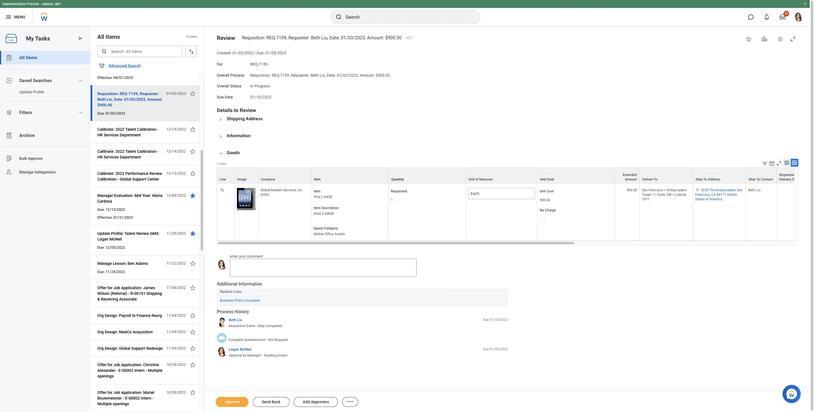 Task type: locate. For each thing, give the bounding box(es) containing it.
of left measure
[[476, 178, 479, 182]]

> right 100 at the right of page
[[673, 193, 675, 197]]

delegations
[[35, 170, 56, 174]]

redesign
[[147, 347, 163, 351]]

comment
[[247, 254, 263, 259]]

update down saved
[[19, 90, 32, 94]]

logan up due: 12/05/2022
[[97, 237, 108, 242]]

job
[[114, 286, 120, 290], [114, 363, 120, 367], [114, 391, 120, 395]]

information up links
[[239, 282, 263, 287]]

unit cost inside popup button
[[541, 178, 555, 182]]

00002 right the bouwmeester in the left bottom of the page
[[129, 396, 140, 401]]

1 vertical spatial design:
[[105, 330, 118, 335]]

evaluation:
[[114, 194, 134, 198]]

1 to from the left
[[654, 178, 658, 182]]

0 horizontal spatial 01/05/2023
[[106, 111, 125, 116]]

01/05/2023 inside item list element
[[106, 111, 125, 116]]

org design: newco acquisition button
[[97, 329, 155, 336]]

overall for overall process
[[217, 73, 229, 77]]

2 san from the left
[[738, 188, 743, 192]]

support down performance
[[132, 177, 147, 182]]

extended amount
[[623, 173, 638, 182]]

1 vertical spatial manager
[[247, 354, 261, 358]]

close environment banner image
[[804, 2, 808, 5]]

1 vertical spatial items
[[26, 55, 37, 60]]

openings down the bouwmeester in the left bottom of the page
[[113, 402, 129, 407]]

calibrate: for calibrate: 2022 talent calibration - hr services department button associated with 5th star icon from the bottom
[[97, 149, 114, 154]]

req-
[[267, 35, 277, 41], [250, 62, 259, 67], [272, 73, 281, 77], [120, 92, 129, 96]]

application: inside the offer for job application: christine alexander ‎- e-00002 intern - multiple openings
[[121, 363, 142, 367]]

information up goods button
[[227, 133, 251, 138]]

01/05/2023 for due: 01/05/2023
[[106, 111, 125, 116]]

01/03/2023, inside button
[[124, 97, 147, 102]]

shipping inside offer for job application: james wilson (referral) ‎- r-00151 shipping & receiving associate
[[147, 292, 162, 296]]

ipad inside item description ipad 2 64gb
[[314, 212, 321, 216]]

additional information region
[[217, 281, 508, 306]]

2 overall from the top
[[217, 84, 229, 88]]

10/28/2022 for offer for job application: muriel bouwmeester ‎- e-00002 intern - multiple openings
[[167, 391, 186, 395]]

multiple down christine
[[148, 369, 162, 373]]

calibration inside calibrate: 2022 performance review calibration - global support center
[[97, 177, 117, 182]]

1 vertical spatial liu,
[[320, 73, 326, 77]]

manager right by
[[247, 354, 261, 358]]

2 effective: from the top
[[97, 216, 113, 220]]

0 horizontal spatial of
[[476, 178, 479, 182]]

$900.00 for overall process
[[376, 73, 390, 77]]

additional
[[217, 282, 238, 287]]

ship- inside popup button
[[696, 178, 704, 182]]

manage down bulk
[[19, 170, 34, 174]]

liu up requisition
[[237, 318, 242, 323]]

application: for christine
[[121, 363, 142, 367]]

job up the bouwmeester in the left bottom of the page
[[114, 391, 120, 395]]

ship- up location image
[[696, 178, 704, 182]]

toolbar
[[758, 159, 799, 168]]

item
[[314, 178, 321, 182], [314, 190, 321, 193], [314, 206, 321, 210]]

0 vertical spatial 900.00
[[627, 188, 638, 192]]

1 horizontal spatial manage
[[97, 262, 112, 266]]

manage for manage lesson: ben adams
[[97, 262, 112, 266]]

support inside calibrate: 2022 performance review calibration - global support center
[[132, 177, 147, 182]]

liu inside ipad 2 64gb row
[[757, 188, 761, 192]]

openings for bouwmeester
[[113, 402, 129, 407]]

support left redesign
[[131, 347, 146, 351]]

logan up approval
[[229, 348, 239, 352]]

cost inside ipad 2 64gb row
[[547, 190, 554, 193]]

0 vertical spatial 64gb
[[324, 195, 333, 199]]

33 inside item list element
[[186, 35, 189, 38]]

beth liu for beth liu element
[[749, 188, 761, 192]]

1 horizontal spatial approve
[[225, 400, 240, 405]]

manage delegations
[[19, 170, 56, 174]]

to for deliver-to
[[654, 178, 658, 182]]

0 horizontal spatial >
[[656, 193, 657, 197]]

1 down quantity
[[391, 198, 393, 202]]

6 star image from the top
[[190, 285, 196, 292]]

goods group
[[217, 150, 815, 246]]

e- inside the offer for job application: christine alexander ‎- e-00002 intern - multiple openings
[[119, 369, 122, 373]]

offer inside offer for job application: james wilson (referral) ‎- r-00151 shipping & receiving associate
[[97, 286, 107, 290]]

mcneil up by
[[240, 348, 252, 352]]

review up the center
[[150, 171, 162, 176]]

1 design: from the top
[[105, 314, 118, 318]]

overall status
[[217, 84, 242, 88]]

2 horizontal spatial >
[[673, 193, 675, 197]]

items inside item list element
[[106, 33, 120, 40]]

33 items
[[186, 35, 197, 38]]

for for bouwmeester
[[107, 391, 113, 395]]

1 vertical spatial shipping
[[147, 292, 162, 296]]

requisition: down effective: 04/01/2023
[[97, 92, 119, 96]]

1 vertical spatial offer
[[97, 363, 107, 367]]

requisition: req-7159, requester: beth liu, date: 01/03/2023, amount: $900.00 for overall process
[[250, 73, 390, 77]]

address inside popup button
[[709, 178, 721, 182]]

items
[[190, 35, 197, 38]]

for up the alexander
[[107, 363, 113, 367]]

1 vertical spatial application:
[[121, 363, 142, 367]]

completed
[[266, 324, 282, 328]]

san left beth liu element
[[738, 188, 743, 192]]

related actions image
[[347, 399, 354, 405]]

logan inside update profile: talent review gms: logan mcneil
[[97, 237, 108, 242]]

company
[[261, 178, 275, 182]]

2 10/28/2022 from the top
[[167, 391, 186, 395]]

to inside column header
[[704, 178, 708, 182]]

10/28/2022
[[167, 363, 186, 367], [167, 391, 186, 395]]

org design: payroll to finance reorg button
[[97, 313, 163, 319]]

chevron down image inside 'saved searches' dropdown button
[[79, 78, 83, 83]]

review
[[217, 35, 235, 41], [240, 107, 256, 113], [150, 171, 162, 176], [136, 231, 149, 236]]

global up (usa)
[[261, 188, 270, 192]]

offer for offer for job application: christine alexander ‎- e-00002 intern - multiple openings
[[97, 363, 107, 367]]

offer up the alexander
[[97, 363, 107, 367]]

manage inside manage lesson: ben adams button
[[97, 262, 112, 266]]

2 horizontal spatial –
[[265, 338, 268, 342]]

ship-to contact column header
[[747, 168, 777, 184]]

update inside update profile: talent review gms: logan mcneil
[[97, 231, 110, 236]]

openings inside offer for job application: muriel bouwmeester ‎- e-00002 intern - multiple openings
[[113, 402, 129, 407]]

1 vertical spatial org
[[97, 330, 104, 335]]

ship- up beth liu element
[[749, 178, 757, 182]]

search image
[[101, 49, 107, 54]]

unit cost element
[[540, 195, 611, 203]]

1 vertical spatial of
[[706, 197, 709, 201]]

offer for job application: christine alexander ‎- e-00002 intern - multiple openings
[[97, 363, 162, 379]]

0 horizontal spatial address
[[246, 116, 263, 121]]

– left step
[[255, 324, 257, 328]]

00002 right the alexander
[[122, 369, 133, 373]]

0 horizontal spatial –
[[255, 324, 257, 328]]

francisco
[[649, 188, 664, 192]]

2 up description
[[321, 195, 323, 199]]

all items right clipboard image
[[19, 55, 37, 60]]

offer up wilson
[[97, 286, 107, 290]]

star image
[[746, 36, 753, 43], [190, 192, 196, 199], [190, 230, 196, 237], [190, 313, 196, 319], [190, 329, 196, 336], [190, 362, 196, 369], [190, 390, 196, 396]]

1 department from the top
[[120, 133, 141, 137]]

department
[[120, 133, 141, 137], [120, 155, 141, 160]]

related links
[[220, 290, 242, 294]]

0 horizontal spatial 01/03/2023
[[167, 92, 186, 96]]

– for complete questionnaire
[[265, 338, 268, 342]]

manage for manage delegations
[[19, 170, 34, 174]]

enter
[[230, 254, 238, 259]]

2 down description
[[322, 212, 324, 216]]

job inside offer for job application: james wilson (referral) ‎- r-00151 shipping & receiving associate
[[114, 286, 120, 290]]

ipad up item description ipad 2 64gb
[[314, 195, 321, 199]]

image column header
[[235, 168, 258, 184]]

job up the alexander
[[114, 363, 120, 367]]

update profile button
[[0, 88, 85, 97]]

01/05/2023 inside process history 'region'
[[490, 348, 508, 352]]

0 horizontal spatial shipping
[[147, 292, 162, 296]]

0 vertical spatial of
[[476, 178, 479, 182]]

‎- right the alexander
[[116, 369, 118, 373]]

0 horizontal spatial beth liu
[[229, 318, 242, 323]]

global inside global modern services, inc. (usa)
[[261, 188, 270, 192]]

3 design: from the top
[[105, 347, 118, 351]]

2 vertical spatial offer
[[97, 391, 107, 395]]

james
[[143, 286, 155, 290]]

in
[[250, 84, 254, 88]]

san francisco > embarcadero tower 1 > suite 100 > cubicle 1011 element
[[643, 187, 688, 201]]

0 horizontal spatial items
[[26, 55, 37, 60]]

1 horizontal spatial embarcadero
[[717, 188, 737, 192]]

multiple inside the offer for job application: christine alexander ‎- e-00002 intern - multiple openings
[[148, 369, 162, 373]]

64gb inside 'element'
[[324, 195, 333, 199]]

business
[[220, 299, 234, 303]]

calibrate: 2022 talent calibration - hr services department button up performance
[[97, 148, 163, 161]]

2022 down due: 01/05/2023
[[115, 127, 124, 132]]

for inside offer for job application: muriel bouwmeester ‎- e-00002 intern - multiple openings
[[107, 391, 113, 395]]

e- inside offer for job application: muriel bouwmeester ‎- e-00002 intern - multiple openings
[[125, 396, 129, 401]]

beth liu down ship-to contact
[[749, 188, 761, 192]]

job for alexander
[[114, 363, 120, 367]]

0 vertical spatial address
[[246, 116, 263, 121]]

extended
[[623, 173, 638, 177]]

0 vertical spatial multiple
[[148, 369, 162, 373]]

intern
[[134, 369, 145, 373], [141, 396, 151, 401]]

department for 5th star icon from the bottom
[[120, 155, 141, 160]]

2 calibrate: 2022 talent calibration - hr services department button from the top
[[97, 148, 163, 161]]

2 calibrate: from the top
[[97, 149, 114, 154]]

line button
[[217, 168, 235, 183]]

req- inside 'element'
[[250, 62, 259, 67]]

0 horizontal spatial requested
[[391, 190, 408, 193]]

3 for from the top
[[107, 391, 113, 395]]

services,
[[284, 188, 297, 192]]

the
[[710, 188, 716, 192]]

shipping down details to review
[[227, 116, 245, 121]]

1 offer from the top
[[97, 286, 107, 290]]

filters button
[[0, 106, 91, 120]]

line
[[220, 178, 226, 182]]

chevron down image
[[79, 78, 83, 83], [79, 111, 83, 115], [219, 116, 223, 123], [218, 152, 225, 155]]

1 vertical spatial 900.00
[[540, 198, 551, 202]]

requested down quantity
[[391, 190, 408, 193]]

liu for the beth liu button
[[237, 318, 242, 323]]

0 vertical spatial job
[[114, 286, 120, 290]]

review left gms:
[[136, 231, 149, 236]]

process inside process history 'region'
[[217, 309, 234, 315]]

gear image
[[778, 36, 784, 42]]

san francisco > embarcadero tower 1 > suite 100 > cubicle 1011
[[643, 188, 688, 201]]

calibrate: 2022 talent calibration - hr services department button down due: 01/05/2023
[[97, 126, 163, 139]]

1 calibrate: 2022 talent calibration - hr services department from the top
[[97, 127, 159, 137]]

for inside offer for job application: james wilson (referral) ‎- r-00151 shipping & receiving associate
[[107, 286, 113, 290]]

0 vertical spatial date:
[[330, 35, 340, 41]]

2 to from the left
[[704, 178, 708, 182]]

to
[[234, 107, 239, 113], [132, 314, 136, 318]]

0 vertical spatial unit cost
[[541, 178, 555, 182]]

application: inside offer for job application: muriel bouwmeester ‎- e-00002 intern - multiple openings
[[121, 391, 142, 395]]

2 vertical spatial for
[[107, 391, 113, 395]]

1 vertical spatial 00002
[[129, 396, 140, 401]]

for up the bouwmeester in the left bottom of the page
[[107, 391, 113, 395]]

3 11/04/2022 from the top
[[167, 347, 186, 351]]

star image
[[190, 90, 196, 97], [190, 126, 196, 133], [190, 148, 196, 155], [190, 170, 196, 177], [190, 260, 196, 267], [190, 285, 196, 292], [190, 345, 196, 352]]

information button
[[227, 133, 251, 138]]

1 vertical spatial hr
[[97, 155, 103, 160]]

san inside 3939 the embarcadero san francisco, ca 94111 united states of america
[[738, 188, 743, 192]]

deliver-to button
[[640, 168, 693, 183]]

ipad inside 'element'
[[314, 195, 321, 199]]

intern for muriel
[[141, 396, 151, 401]]

1 vertical spatial manage
[[97, 262, 112, 266]]

for inside the offer for job application: christine alexander ‎- e-00002 intern - multiple openings
[[107, 363, 113, 367]]

2 ship- from the left
[[749, 178, 757, 182]]

‎- inside the offer for job application: christine alexander ‎- e-00002 intern - multiple openings
[[116, 369, 118, 373]]

multiple inside offer for job application: muriel bouwmeester ‎- e-00002 intern - multiple openings
[[97, 402, 112, 407]]

date down overall status
[[225, 95, 233, 99]]

add approvers button
[[294, 398, 338, 407]]

update left profile:
[[97, 231, 110, 236]]

expand table image
[[793, 160, 798, 166]]

requester: for overall process
[[291, 73, 310, 77]]

update inside 'list'
[[19, 90, 32, 94]]

services up calibrate: 2022 performance review calibration - global support center
[[104, 155, 119, 160]]

1 horizontal spatial to
[[234, 107, 239, 113]]

1 horizontal spatial mcneil
[[240, 348, 252, 352]]

shipping down the james
[[147, 292, 162, 296]]

1 vertical spatial calibrate: 2022 talent calibration - hr services department
[[97, 149, 159, 160]]

2 calibrate: 2022 talent calibration - hr services department from the top
[[97, 149, 159, 160]]

due: for update profile: talent review gms: logan mcneil
[[97, 246, 105, 250]]

3 2022 from the top
[[115, 171, 124, 176]]

1 horizontal spatial items
[[106, 33, 120, 40]]

sort image
[[189, 49, 194, 54]]

33 inside button
[[785, 12, 789, 15]]

add
[[303, 400, 310, 405]]

beth inside process history 'region'
[[229, 318, 237, 323]]

beth liu button
[[229, 318, 242, 323]]

3 offer from the top
[[97, 391, 107, 395]]

1 inside requested "element"
[[391, 198, 393, 202]]

$900.00 inside requisition: req-7159, requester: beth liu, date: 01/03/2023, amount: $900.00
[[97, 103, 112, 107]]

requested inside requested delivery date
[[780, 173, 796, 177]]

liu down ship-to contact
[[757, 188, 761, 192]]

1 hr from the top
[[97, 133, 103, 137]]

2 vertical spatial item
[[314, 206, 321, 210]]

2022 for fourth star icon from the bottom of the item list element
[[115, 171, 124, 176]]

rename image
[[6, 155, 12, 162]]

7159, inside requisition: req-7159, requester: beth liu, date: 01/03/2023, amount: $900.00
[[129, 92, 139, 96]]

requisition: up overall status element
[[250, 73, 271, 77]]

2 offer from the top
[[97, 363, 107, 367]]

1 calibrate: 2022 talent calibration - hr services department button from the top
[[97, 126, 163, 139]]

beth liu inside process history 'region'
[[229, 318, 242, 323]]

0 vertical spatial 12/14/2022
[[167, 127, 186, 131]]

11/08/2022
[[167, 286, 186, 290]]

1 for from the top
[[107, 286, 113, 290]]

33 for 33 items
[[186, 35, 189, 38]]

2 vertical spatial 01/03/2023,
[[124, 97, 147, 102]]

manager up cardoza
[[97, 194, 113, 198]]

11/04/2022 for org design: global support redesign
[[167, 347, 186, 351]]

beth liu up requisition
[[229, 318, 242, 323]]

application: up the r-
[[121, 286, 142, 290]]

click to view/edit grid preferences image
[[770, 160, 776, 167]]

services for calibrate: 2022 talent calibration - hr services department button associated with sixth star icon from the bottom
[[104, 133, 119, 137]]

process up status in the left top of the page
[[230, 73, 245, 77]]

0 vertical spatial all
[[97, 33, 104, 40]]

1 for requested "element"
[[391, 198, 393, 202]]

1 vertical spatial process
[[217, 309, 234, 315]]

due 01/05/2023
[[483, 348, 508, 352]]

unit for unit of measure popup button
[[469, 178, 475, 182]]

san up 'tower'
[[643, 188, 648, 192]]

1 overall from the top
[[217, 73, 229, 77]]

3 job from the top
[[114, 391, 120, 395]]

application: inside offer for job application: james wilson (referral) ‎- r-00151 shipping & receiving associate
[[121, 286, 142, 290]]

0 vertical spatial 10/28/2022
[[167, 363, 186, 367]]

all right clipboard image
[[19, 55, 25, 60]]

beth liu element
[[749, 187, 761, 192]]

embarcadero inside the san francisco > embarcadero tower 1 > suite 100 > cubicle 1011
[[667, 188, 688, 192]]

2 vertical spatial date:
[[114, 97, 123, 102]]

item list element
[[91, 26, 205, 413]]

‎- inside offer for job application: james wilson (referral) ‎- r-00151 shipping & receiving associate
[[128, 292, 130, 296]]

intern inside the offer for job application: christine alexander ‎- e-00002 intern - multiple openings
[[134, 369, 145, 373]]

00002 inside offer for job application: muriel bouwmeester ‎- e-00002 intern - multiple openings
[[129, 396, 140, 401]]

0 horizontal spatial san
[[643, 188, 648, 192]]

all up search image
[[97, 33, 104, 40]]

application: for muriel
[[121, 391, 142, 395]]

calibrate: 2022 talent calibration - hr services department for sixth star icon from the bottom
[[97, 127, 159, 137]]

1 horizontal spatial update
[[97, 231, 110, 236]]

1 2022 from the top
[[115, 127, 124, 132]]

approve inside button
[[225, 400, 240, 405]]

openings inside the offer for job application: christine alexander ‎- e-00002 intern - multiple openings
[[97, 374, 114, 379]]

for for wilson
[[107, 286, 113, 290]]

to up the 3939
[[704, 178, 708, 182]]

94111
[[717, 193, 727, 197]]

requested inside ipad 2 64gb row
[[391, 190, 408, 193]]

3 to from the left
[[757, 178, 761, 182]]

0 vertical spatial calibrate: 2022 talent calibration - hr services department button
[[97, 126, 163, 139]]

2 2022 from the top
[[115, 149, 124, 154]]

2 for from the top
[[107, 363, 113, 367]]

amount:
[[367, 35, 384, 41], [360, 73, 375, 77], [147, 97, 163, 102]]

list
[[0, 51, 91, 179]]

application: down the org design: global support redesign button
[[121, 363, 142, 367]]

process history
[[217, 309, 249, 315]]

employee's photo (logan mcneil) image
[[217, 260, 227, 270]]

00002 for alexander
[[122, 369, 133, 373]]

unit inside column header
[[469, 178, 475, 182]]

mobile office assets element
[[314, 231, 345, 236]]

to up francisco
[[654, 178, 658, 182]]

1 effective: from the top
[[97, 76, 113, 80]]

1 vertical spatial due
[[483, 318, 489, 322]]

date: for overall process
[[327, 73, 336, 77]]

1 vertical spatial 2022
[[115, 149, 124, 154]]

7159,
[[277, 35, 288, 41], [281, 73, 290, 77], [129, 92, 139, 96]]

ipad up spend
[[314, 212, 321, 216]]

all
[[97, 33, 104, 40], [19, 55, 25, 60]]

manager evaluation: mid year: maria cardoza button
[[97, 192, 163, 205]]

requisition: up |
[[242, 35, 266, 41]]

to right payroll
[[132, 314, 136, 318]]

all items inside button
[[19, 55, 37, 60]]

calibrate: 2022 talent calibration - hr services department down due: 01/05/2023
[[97, 127, 159, 137]]

900.00 down amount
[[627, 188, 638, 192]]

0 vertical spatial 11/04/2022
[[167, 314, 186, 318]]

notifications large image
[[765, 14, 770, 20]]

2022 left performance
[[115, 171, 124, 176]]

requester: inside requisition: req-7159, requester: beth liu, date: 01/03/2023, amount: $900.00
[[140, 92, 159, 96]]

2 ipad from the top
[[314, 212, 321, 216]]

all inside item list element
[[97, 33, 104, 40]]

send back button
[[253, 398, 290, 407]]

1 vertical spatial 12/14/2022
[[167, 149, 186, 154]]

due: for requisition: req-7159, requester: beth liu, date: 01/03/2023, amount: $900.00
[[97, 111, 105, 116]]

wilson
[[97, 292, 109, 296]]

to left contact
[[757, 178, 761, 182]]

all items inside item list element
[[97, 33, 120, 40]]

overall status element
[[250, 81, 270, 89]]

due for due 01/05/2023
[[483, 348, 489, 352]]

org up the alexander
[[97, 347, 104, 351]]

64gb inside item description ipad 2 64gb
[[325, 212, 334, 216]]

manage up the due: 11/24/2022 at the bottom left of the page
[[97, 262, 112, 266]]

hr
[[97, 133, 103, 137], [97, 155, 103, 160]]

list containing all items
[[0, 51, 91, 179]]

req-7159 element
[[250, 61, 268, 67]]

fullscreen image
[[777, 160, 783, 167]]

900.00 up no charge
[[540, 198, 551, 202]]

01/10/2023
[[250, 95, 272, 99], [490, 318, 508, 322]]

1 ipad from the top
[[314, 195, 321, 199]]

0 vertical spatial date
[[225, 95, 233, 99]]

requested up delivery
[[780, 173, 796, 177]]

job inside the offer for job application: christine alexander ‎- e-00002 intern - multiple openings
[[114, 363, 120, 367]]

saved
[[19, 78, 32, 83]]

quantity
[[392, 178, 404, 182]]

calibrate: for calibrate: 2022 talent calibration - hr services department button associated with sixth star icon from the bottom
[[97, 127, 114, 132]]

1 vertical spatial amount:
[[360, 73, 375, 77]]

calibrate: 2022 talent calibration - hr services department
[[97, 127, 159, 137], [97, 149, 159, 160]]

2 vertical spatial ‎-
[[123, 396, 124, 401]]

1 vertical spatial 2
[[322, 212, 324, 216]]

1 vertical spatial all
[[19, 55, 25, 60]]

perspective image
[[6, 109, 12, 116]]

0 horizontal spatial all items
[[19, 55, 37, 60]]

christine
[[143, 363, 159, 367]]

all items up search image
[[97, 33, 120, 40]]

1 horizontal spatial requested
[[780, 173, 796, 177]]

approve
[[28, 156, 43, 161], [225, 400, 240, 405]]

multiple down the bouwmeester in the left bottom of the page
[[97, 402, 112, 407]]

all inside button
[[19, 55, 25, 60]]

calibrate: inside calibrate: 2022 performance review calibration - global support center
[[97, 171, 114, 176]]

0 vertical spatial beth liu
[[749, 188, 761, 192]]

effective: down configure icon
[[97, 76, 113, 80]]

> down francisco
[[656, 193, 657, 197]]

2 services from the top
[[104, 155, 119, 160]]

1 vertical spatial openings
[[113, 402, 129, 407]]

10/28/2022 right christine
[[167, 363, 186, 367]]

e-
[[119, 369, 122, 373], [125, 396, 129, 401]]

0 vertical spatial all items
[[97, 33, 120, 40]]

intern for christine
[[134, 369, 145, 373]]

3 calibrate: from the top
[[97, 171, 114, 176]]

org for org design: newco acquisition
[[97, 330, 104, 335]]

2 vertical spatial 1
[[391, 198, 393, 202]]

0 vertical spatial offer
[[97, 286, 107, 290]]

requisition event – step completed
[[229, 324, 282, 328]]

liu inside button
[[237, 318, 242, 323]]

date
[[225, 95, 233, 99], [793, 178, 800, 182]]

2 department from the top
[[120, 155, 141, 160]]

2 design: from the top
[[105, 330, 118, 335]]

0 horizontal spatial 900.00
[[540, 198, 551, 202]]

2 embarcadero from the left
[[717, 188, 737, 192]]

– left the awaiting
[[261, 354, 263, 358]]

logan inside process history 'region'
[[229, 348, 239, 352]]

effective: for effective: 04/01/2023
[[97, 76, 113, 80]]

alexander
[[97, 369, 115, 373]]

job up (referral)
[[114, 286, 120, 290]]

talent
[[125, 127, 136, 132], [125, 149, 136, 154], [125, 231, 135, 236]]

1 horizontal spatial 01/05/2023
[[266, 51, 287, 55]]

design: left payroll
[[105, 314, 118, 318]]

2 org from the top
[[97, 330, 104, 335]]

design: for global
[[105, 347, 118, 351]]

1 12/14/2022 from the top
[[167, 127, 186, 131]]

1 org from the top
[[97, 314, 104, 318]]

overall down for
[[217, 73, 229, 77]]

ship-to address column header
[[694, 168, 747, 184]]

item inside item description ipad 2 64gb
[[314, 206, 321, 210]]

1 vertical spatial –
[[265, 338, 268, 342]]

services for calibrate: 2022 talent calibration - hr services department button associated with 5th star icon from the bottom
[[104, 155, 119, 160]]

offer for job application: james wilson (referral) ‎- r-00151 shipping & receiving associate
[[97, 286, 162, 302]]

address up the
[[709, 178, 721, 182]]

3 org from the top
[[97, 347, 104, 351]]

process down business in the bottom of the page
[[217, 309, 234, 315]]

1 10/28/2022 from the top
[[167, 363, 186, 367]]

offer up the bouwmeester in the left bottom of the page
[[97, 391, 107, 395]]

advanced
[[109, 63, 127, 68]]

$900.00
[[386, 35, 402, 41], [376, 73, 390, 77], [97, 103, 112, 107]]

intern down muriel
[[141, 396, 151, 401]]

cell
[[777, 184, 805, 241]]

0 horizontal spatial logan
[[97, 237, 108, 242]]

requisition: req-7159, requester: beth liu, date: 01/03/2023, amount: $900.00 element
[[242, 35, 405, 41], [250, 72, 390, 77]]

0 vertical spatial 2022
[[115, 127, 124, 132]]

date:
[[330, 35, 340, 41], [327, 73, 336, 77], [114, 97, 123, 102]]

ship- inside "popup button"
[[749, 178, 757, 182]]

e- for alexander
[[119, 369, 122, 373]]

0 horizontal spatial 1
[[217, 162, 219, 166]]

calibrate: 2022 talent calibration - hr services department button for sixth star icon from the bottom
[[97, 126, 163, 139]]

of
[[476, 178, 479, 182], [706, 197, 709, 201]]

1 calibrate: from the top
[[97, 127, 114, 132]]

2 11/04/2022 from the top
[[167, 330, 186, 334]]

design: down org design: newco acquisition
[[105, 347, 118, 351]]

extended amount column header
[[615, 168, 640, 184]]

requisition: req-7159, requester: beth liu, date: 01/03/2023, amount: $900.00
[[242, 35, 402, 41], [250, 73, 390, 77], [97, 92, 163, 107]]

beth liu for the beth liu button
[[229, 318, 242, 323]]

1 vertical spatial 64gb
[[325, 212, 334, 216]]

created: 01/03/2023 | due: 01/05/2023
[[217, 51, 287, 55]]

0 horizontal spatial 01/10/2023
[[250, 95, 272, 99]]

‎- left the r-
[[128, 292, 130, 296]]

2 horizontal spatial to
[[757, 178, 761, 182]]

1 vertical spatial calibrate:
[[97, 149, 114, 154]]

0 vertical spatial calibrate: 2022 talent calibration - hr services department
[[97, 127, 159, 137]]

due: for manage lesson: ben adams
[[97, 270, 105, 274]]

clipboard image
[[6, 54, 12, 61]]

manage inside "link"
[[19, 170, 34, 174]]

talent for calibrate: 2022 talent calibration - hr services department button associated with 5th star icon from the bottom
[[125, 149, 136, 154]]

01/03/2023, for overall process
[[337, 73, 359, 77]]

of inside 3939 the embarcadero san francisco, ca 94111 united states of america
[[706, 197, 709, 201]]

image
[[237, 178, 247, 182]]

1 application: from the top
[[121, 286, 142, 290]]

for up wilson
[[107, 286, 113, 290]]

org down &
[[97, 314, 104, 318]]

design: for payroll
[[105, 314, 118, 318]]

design: for newco
[[105, 330, 118, 335]]

logan mcneil
[[229, 348, 252, 352]]

1 vertical spatial requester:
[[291, 73, 310, 77]]

5 star image from the top
[[190, 260, 196, 267]]

1 ship- from the left
[[696, 178, 704, 182]]

0 vertical spatial calibration
[[137, 127, 156, 132]]

11/04/2022 for org design: newco acquisition
[[167, 330, 186, 334]]

33 left the profile logan mcneil image
[[785, 12, 789, 15]]

1 vertical spatial cost
[[547, 190, 554, 193]]

ship-to contact button
[[747, 168, 777, 183]]

1 vertical spatial requested
[[391, 190, 408, 193]]

update profile: talent review gms: logan mcneil
[[97, 231, 160, 242]]

1 embarcadero from the left
[[667, 188, 688, 192]]

0 vertical spatial application:
[[121, 286, 142, 290]]

2 application: from the top
[[121, 363, 142, 367]]

design: left newco
[[105, 330, 118, 335]]

manager
[[97, 194, 113, 198], [247, 354, 261, 358]]

row
[[217, 168, 815, 184]]

review up created:
[[217, 35, 235, 41]]

1 job from the top
[[114, 286, 120, 290]]

unit for unit cost popup button
[[541, 178, 547, 182]]

e- right the bouwmeester in the left bottom of the page
[[125, 396, 129, 401]]

1 vertical spatial mcneil
[[240, 348, 252, 352]]

0 vertical spatial 01/03/2023,
[[341, 35, 366, 41]]

1 left item in the left of the page
[[217, 162, 219, 166]]

1 services from the top
[[104, 133, 119, 137]]

intern down christine
[[134, 369, 145, 373]]

r-
[[131, 292, 134, 296]]

11/28/2022
[[167, 231, 186, 236]]

org
[[97, 314, 104, 318], [97, 330, 104, 335], [97, 347, 104, 351]]

2 job from the top
[[114, 363, 120, 367]]

0 vertical spatial support
[[132, 177, 147, 182]]

requested element
[[391, 195, 462, 203]]

0 vertical spatial mcneil
[[109, 237, 122, 242]]

clipboard image
[[6, 132, 12, 139]]

0 vertical spatial items
[[106, 33, 120, 40]]

1 horizontal spatial 900.00
[[627, 188, 638, 192]]

0 horizontal spatial approve
[[28, 156, 43, 161]]

calibrate: 2022 talent calibration - hr services department up performance
[[97, 149, 159, 160]]

offer for offer for job application: muriel bouwmeester ‎- e-00002 intern - multiple openings
[[97, 391, 107, 395]]

0 vertical spatial overall
[[217, 73, 229, 77]]

1 san from the left
[[643, 188, 648, 192]]

overall up due date
[[217, 84, 229, 88]]

0 vertical spatial liu,
[[322, 35, 329, 41]]

approval by manager – awaiting action
[[229, 354, 288, 358]]

ipad
[[314, 195, 321, 199], [314, 212, 321, 216]]

effective:
[[97, 76, 113, 80], [97, 216, 113, 220]]

0 horizontal spatial manager
[[97, 194, 113, 198]]

00002 inside the offer for job application: christine alexander ‎- e-00002 intern - multiple openings
[[122, 369, 133, 373]]

1 horizontal spatial ‎-
[[123, 396, 124, 401]]

no
[[540, 209, 545, 213]]

offer inside the offer for job application: christine alexander ‎- e-00002 intern - multiple openings
[[97, 363, 107, 367]]

1 for 1 item
[[217, 162, 219, 166]]

application: left muriel
[[121, 391, 142, 395]]

0 horizontal spatial to
[[132, 314, 136, 318]]

3 application: from the top
[[121, 391, 142, 395]]

2022 for 5th star icon from the bottom
[[115, 149, 124, 154]]

33 left items
[[186, 35, 189, 38]]

unit cost inside ipad 2 64gb row
[[540, 190, 554, 193]]

in progress
[[250, 84, 270, 88]]

openings for alexander
[[97, 374, 114, 379]]

1 11/04/2022 from the top
[[167, 314, 186, 318]]

0 vertical spatial requested
[[780, 173, 796, 177]]

measure
[[480, 178, 493, 182]]

2022 inside calibrate: 2022 performance review calibration - global support center
[[115, 171, 124, 176]]

justify image
[[5, 14, 12, 20]]

calibrate: 2022 talent calibration - hr services department button for 5th star icon from the bottom
[[97, 148, 163, 161]]

global down org design: newco acquisition
[[119, 347, 130, 351]]

1 horizontal spatial 33
[[785, 12, 789, 15]]

beth liu inside ipad 2 64gb row
[[749, 188, 761, 192]]

1 vertical spatial 11/04/2022
[[167, 330, 186, 334]]

talent for update profile: talent review gms: logan mcneil button
[[125, 231, 135, 236]]

‎- inside offer for job application: muriel bouwmeester ‎- e-00002 intern - multiple openings
[[123, 396, 124, 401]]

to right details
[[234, 107, 239, 113]]



Task type: vqa. For each thing, say whether or not it's contained in the screenshot.
4th Alex Garcia button from the bottom
no



Task type: describe. For each thing, give the bounding box(es) containing it.
org design: newco acquisition
[[97, 330, 153, 335]]

to for ship-to contact
[[757, 178, 761, 182]]

0 vertical spatial 01/10/2023
[[250, 95, 272, 99]]

configure image
[[99, 62, 105, 69]]

multiple for offer for job application: christine alexander ‎- e-00002 intern - multiple openings
[[148, 369, 162, 373]]

due: 01/05/2023
[[97, 111, 125, 116]]

requisition
[[229, 324, 246, 328]]

required
[[275, 338, 288, 342]]

offer for job application: muriel bouwmeester ‎- e-00002 intern - multiple openings
[[97, 391, 155, 407]]

business policy document link
[[220, 298, 260, 303]]

3 star image from the top
[[190, 148, 196, 155]]

table image
[[785, 160, 791, 166]]

multiple for offer for job application: muriel bouwmeester ‎- e-00002 intern - multiple openings
[[97, 402, 112, 407]]

date: inside requisition: req-7159, requester: beth liu, date: 01/03/2023, amount: $900.00
[[114, 97, 123, 102]]

muriel
[[143, 391, 155, 395]]

req- inside requisition: req-7159, requester: beth liu, date: 01/03/2023, amount: $900.00
[[120, 92, 129, 96]]

deliver-to
[[643, 178, 658, 182]]

2 star image from the top
[[190, 126, 196, 133]]

complete questionnaire – not required
[[229, 338, 288, 342]]

1011
[[643, 197, 650, 201]]

0 vertical spatial 01/05/2023
[[266, 51, 287, 55]]

bouwmeester
[[97, 396, 122, 401]]

1 vertical spatial calibration
[[137, 149, 156, 154]]

12/13/2022
[[167, 171, 186, 176]]

manager inside process history 'region'
[[247, 354, 261, 358]]

- inside calibrate: 2022 performance review calibration - global support center
[[118, 177, 119, 182]]

due: for manager evaluation: mid year: maria cardoza
[[97, 208, 105, 212]]

4 star image from the top
[[190, 170, 196, 177]]

overall for overall status
[[217, 84, 229, 88]]

approve inside 'list'
[[28, 156, 43, 161]]

1 vertical spatial item
[[314, 190, 321, 193]]

menu button
[[0, 8, 33, 26]]

update profile
[[19, 90, 44, 94]]

process history region
[[217, 309, 508, 360]]

liu, inside requisition: req-7159, requester: beth liu, date: 01/03/2023, amount: $900.00
[[107, 97, 113, 102]]

saved searches
[[19, 78, 52, 83]]

requester: for review
[[289, 35, 310, 41]]

details to review
[[217, 107, 256, 113]]

bulk approve
[[19, 156, 43, 161]]

900.00 inside "unit cost" element
[[540, 198, 551, 202]]

date: for review
[[330, 35, 340, 41]]

to for ship-to address
[[704, 178, 708, 182]]

toolbar inside goods group
[[758, 159, 799, 168]]

1 item
[[217, 162, 227, 166]]

chevron down image
[[219, 133, 223, 140]]

liu, for overall process
[[320, 73, 326, 77]]

talent for calibrate: 2022 talent calibration - hr services department button associated with sixth star icon from the bottom
[[125, 127, 136, 132]]

row containing extended amount
[[217, 168, 815, 184]]

offer for offer for job application: james wilson (referral) ‎- r-00151 shipping & receiving associate
[[97, 286, 107, 290]]

view related information image
[[762, 36, 769, 43]]

requisition: req-7159, requester: beth liu, date: 01/03/2023, amount: $900.00 for review
[[242, 35, 402, 41]]

company column header
[[258, 168, 312, 184]]

(usa)
[[261, 193, 269, 197]]

unit inside ipad 2 64gb row
[[540, 190, 546, 193]]

clock check image
[[6, 77, 12, 84]]

for for alexander
[[107, 363, 113, 367]]

contact
[[762, 178, 774, 182]]

- inside offer for job application: muriel bouwmeester ‎- e-00002 intern - multiple openings
[[152, 396, 154, 401]]

12/08/2022
[[167, 194, 186, 198]]

job for bouwmeester
[[114, 391, 120, 395]]

Search Workday  search field
[[346, 11, 469, 23]]

cost inside popup button
[[548, 178, 555, 182]]

spend
[[314, 227, 324, 231]]

approval
[[229, 354, 242, 358]]

requisition: req-7159, requester: beth liu, date: 01/03/2023, amount: $900.00 inside button
[[97, 92, 163, 107]]

no charge
[[540, 209, 556, 213]]

progress
[[255, 84, 270, 88]]

1 vertical spatial support
[[131, 347, 146, 351]]

3939 the embarcadero san francisco, ca 94111 united states of america
[[696, 188, 743, 201]]

01/03/2023 inside item list element
[[167, 92, 186, 96]]

11/04/2022 for org design: payroll to finance reorg
[[167, 314, 186, 318]]

manager evaluation: mid year: maria cardoza
[[97, 194, 163, 204]]

1 star image from the top
[[190, 90, 196, 97]]

1 horizontal spatial >
[[665, 188, 667, 192]]

performance
[[125, 171, 149, 176]]

transformation import image
[[78, 36, 83, 41]]

date inside requested delivery date
[[793, 178, 800, 182]]

your
[[239, 254, 246, 259]]

select to filter grid data image
[[762, 161, 769, 167]]

beth inside ipad 2 64gb row
[[749, 188, 756, 192]]

requisition: req-7159, requester: beth liu, date: 01/03/2023, amount: $900.00 element for review
[[242, 35, 405, 41]]

my tasks element
[[0, 26, 91, 413]]

calibrate: for calibrate: 2022 performance review calibration - global support center button
[[97, 171, 114, 176]]

action
[[278, 354, 288, 358]]

searches
[[33, 78, 52, 83]]

review up shipping address
[[240, 107, 256, 113]]

e- for bouwmeester
[[125, 396, 129, 401]]

10/28/2022 for offer for job application: christine alexander ‎- e-00002 intern - multiple openings
[[167, 363, 186, 367]]

offer for job application: james wilson (referral) ‎- r-00151 shipping & receiving associate button
[[97, 285, 163, 303]]

ipad 2 64gb element
[[314, 194, 333, 199]]

saved searches button
[[0, 74, 91, 88]]

logan mcneil button
[[229, 347, 252, 352]]

– for requisition event
[[255, 324, 257, 328]]

job for wilson
[[114, 286, 120, 290]]

location image
[[696, 188, 700, 192]]

beth inside requisition: req-7159, requester: beth liu, date: 01/03/2023, amount: $900.00
[[97, 97, 106, 102]]

due date element
[[250, 92, 272, 100]]

7159, for review
[[277, 35, 288, 41]]

requisition: req-7159, requester: beth liu, date: 01/03/2023, amount: $900.00 element for overall process
[[250, 72, 390, 77]]

year:
[[142, 194, 151, 198]]

payroll
[[119, 314, 131, 318]]

unit of measure
[[469, 178, 493, 182]]

0 vertical spatial shipping
[[227, 116, 245, 121]]

manager inside manager evaluation: mid year: maria cardoza
[[97, 194, 113, 198]]

item
[[220, 162, 227, 166]]

items inside button
[[26, 55, 37, 60]]

states
[[696, 197, 706, 201]]

unit cost button
[[538, 168, 615, 183]]

receiving
[[101, 297, 118, 302]]

cell inside goods group
[[777, 184, 805, 241]]

1 horizontal spatial –
[[261, 354, 263, 358]]

to inside button
[[132, 314, 136, 318]]

2 inside 'element'
[[321, 195, 323, 199]]

1 inside the san francisco > embarcadero tower 1 > suite 100 > cubicle 1011
[[653, 193, 655, 197]]

shipping address button
[[227, 116, 263, 121]]

amount: for review
[[367, 35, 384, 41]]

gms:
[[150, 231, 160, 236]]

update profile: talent review gms: logan mcneil button
[[97, 230, 163, 243]]

due date
[[217, 95, 233, 99]]

step
[[258, 324, 265, 328]]

00002 for bouwmeester
[[129, 396, 140, 401]]

archive button
[[0, 129, 91, 143]]

global modern services, inc. (usa) element
[[261, 187, 303, 197]]

fullscreen image
[[790, 36, 797, 43]]

modern
[[271, 188, 283, 192]]

goods button
[[227, 150, 240, 155]]

mcneil inside process history 'region'
[[240, 348, 252, 352]]

advanced search button
[[107, 60, 143, 71]]

due for due date
[[217, 95, 224, 99]]

global modern services, inc. (usa)
[[261, 188, 303, 197]]

item inside the item "popup button"
[[314, 178, 321, 182]]

send back
[[262, 400, 281, 405]]

quantity button
[[389, 168, 466, 183]]

12/15/2022
[[106, 208, 125, 212]]

ipad 2 64gb row
[[217, 184, 815, 241]]

update for update profile
[[19, 90, 32, 94]]

‎- for christine
[[116, 369, 118, 373]]

requested for requested
[[391, 190, 408, 193]]

mcneil inside update profile: talent review gms: logan mcneil
[[109, 237, 122, 242]]

7 star image from the top
[[190, 345, 196, 352]]

lesson:
[[113, 262, 127, 266]]

org for org design: payroll to finance reorg
[[97, 314, 104, 318]]

status
[[230, 84, 242, 88]]

7159, for overall process
[[281, 73, 290, 77]]

33 for 33
[[785, 12, 789, 15]]

center
[[147, 177, 159, 182]]

org for org design: global support redesign
[[97, 347, 104, 351]]

2 hr from the top
[[97, 155, 103, 160]]

approvers
[[311, 400, 329, 405]]

1 horizontal spatial 01/03/2023
[[233, 51, 254, 55]]

amount: for overall process
[[360, 73, 375, 77]]

req-7159
[[250, 62, 268, 67]]

2 12/14/2022 from the top
[[167, 149, 186, 154]]

acquisition
[[133, 330, 153, 335]]

0 vertical spatial information
[[227, 133, 251, 138]]

2 vertical spatial global
[[119, 347, 130, 351]]

&
[[97, 297, 100, 302]]

ship-to address
[[696, 178, 721, 182]]

2022 for sixth star icon from the bottom
[[115, 127, 124, 132]]

profile logan mcneil image
[[795, 12, 804, 23]]

amount: inside requisition: req-7159, requester: beth liu, date: 01/03/2023, amount: $900.00
[[147, 97, 163, 102]]

company button
[[258, 168, 311, 183]]

advanced search
[[109, 63, 141, 68]]

due for due 01/10/2023
[[483, 318, 489, 322]]

review inside calibrate: 2022 performance review calibration - global support center
[[150, 171, 162, 176]]

implementation
[[2, 2, 26, 6]]

$900.00 for review
[[386, 35, 402, 41]]

reorg
[[152, 314, 162, 318]]

san inside the san francisco > embarcadero tower 1 > suite 100 > cubicle 1011
[[643, 188, 648, 192]]

charge
[[546, 209, 556, 213]]

overall process
[[217, 73, 245, 77]]

01/10/2023 inside process history 'region'
[[490, 318, 508, 322]]

0 horizontal spatial date
[[225, 95, 233, 99]]

requisition: for review
[[242, 35, 266, 41]]

unit of measure column header
[[466, 168, 538, 184]]

deliver-to column header
[[640, 168, 694, 184]]

calibrate: 2022 performance review calibration - global support center
[[97, 171, 162, 182]]

org design: global support redesign
[[97, 347, 163, 351]]

effective: 07/31/2023
[[97, 216, 133, 220]]

global inside calibrate: 2022 performance review calibration - global support center
[[120, 177, 131, 182]]

deliver-
[[643, 178, 654, 182]]

information inside region
[[239, 282, 263, 287]]

- inside the offer for job application: christine alexander ‎- e-00002 intern - multiple openings
[[146, 369, 147, 373]]

requisition: inside requisition: req-7159, requester: beth liu, date: 01/03/2023, amount: $900.00
[[97, 92, 119, 96]]

Search: All Items text field
[[97, 46, 182, 57]]

01/05/2023 for due 01/05/2023
[[490, 348, 508, 352]]

ship- for ship-to contact
[[749, 178, 757, 182]]

requisition: for overall process
[[250, 73, 271, 77]]

- inside the menu banner
[[40, 2, 41, 6]]

application: for james
[[121, 286, 142, 290]]

approve button
[[216, 398, 249, 407]]

document
[[245, 299, 260, 303]]

goods
[[227, 150, 240, 155]]

enter your comment text field
[[230, 259, 417, 277]]

calibrate: 2022 talent calibration - hr services department for 5th star icon from the bottom
[[97, 149, 159, 160]]

liu, for review
[[322, 35, 329, 41]]

12/05/2022
[[106, 246, 125, 250]]

additional information
[[217, 282, 263, 287]]

shipping address
[[227, 116, 263, 121]]

action bar region
[[205, 392, 811, 413]]

inc.
[[298, 188, 303, 192]]

liu for beth liu element
[[757, 188, 761, 192]]

search image
[[336, 14, 343, 20]]

effective: for effective: 07/31/2023
[[97, 216, 113, 220]]

review inside update profile: talent review gms: logan mcneil
[[136, 231, 149, 236]]

100
[[667, 193, 672, 197]]

inbox large image
[[781, 14, 786, 20]]

2 inside item description ipad 2 64gb
[[322, 212, 324, 216]]

department for sixth star icon from the bottom
[[120, 133, 141, 137]]

embarcadero inside 3939 the embarcadero san francisco, ca 94111 united states of america
[[717, 188, 737, 192]]

suite
[[658, 193, 666, 197]]

line column header
[[217, 168, 235, 184]]

awaiting
[[264, 354, 277, 358]]

11/24/2022
[[106, 270, 125, 274]]

user plus image
[[6, 169, 12, 176]]

0 vertical spatial process
[[230, 73, 245, 77]]

of inside popup button
[[476, 178, 479, 182]]

requested for requested delivery date
[[780, 173, 796, 177]]

update for update profile: talent review gms: logan mcneil
[[97, 231, 110, 236]]

‎- for muriel
[[123, 396, 124, 401]]

ship- for ship-to address
[[696, 178, 704, 182]]

menu banner
[[0, 0, 811, 26]]



